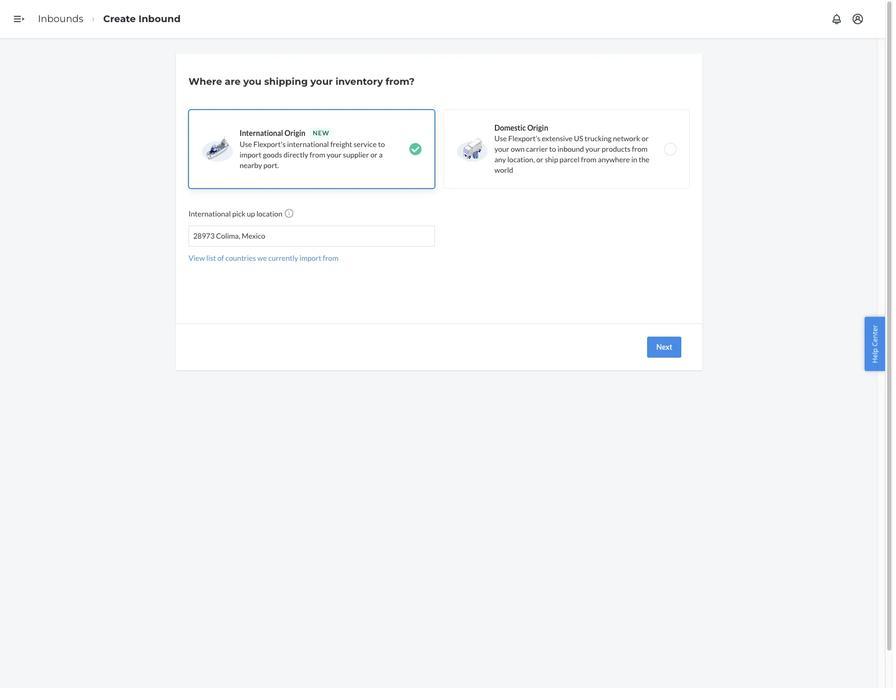 Task type: describe. For each thing, give the bounding box(es) containing it.
any
[[495, 155, 506, 164]]

open navigation image
[[13, 13, 25, 25]]

ship
[[545, 155, 559, 164]]

extensive
[[542, 134, 573, 143]]

help center
[[871, 325, 880, 363]]

use inside use flexport's international freight service to import goods directly from your supplier or a nearby port.
[[240, 140, 252, 149]]

domestic origin use flexport's extensive us trucking network or your own carrier to inbound your products from any location, or ship parcel from anywhere in the world
[[495, 123, 650, 174]]

origin for domestic
[[528, 123, 549, 132]]

the
[[639, 155, 650, 164]]

are
[[225, 76, 241, 87]]

your right shipping
[[311, 76, 333, 87]]

view
[[189, 254, 205, 262]]

us
[[574, 134, 584, 143]]

up
[[247, 209, 255, 218]]

create inbound link
[[103, 13, 181, 25]]

international pick up location
[[189, 209, 284, 218]]

from?
[[386, 76, 415, 87]]

import for goods
[[240, 150, 262, 159]]

open account menu image
[[852, 13, 865, 25]]

breadcrumbs navigation
[[30, 3, 189, 34]]

view list of countries we currently import from
[[189, 254, 339, 262]]

international for international origin
[[240, 129, 283, 138]]

supplier
[[343, 150, 369, 159]]

freight
[[331, 140, 353, 149]]

of
[[218, 254, 224, 262]]

from up the
[[632, 144, 648, 153]]

a
[[379, 150, 383, 159]]

1 horizontal spatial or
[[537, 155, 544, 164]]

world
[[495, 165, 514, 174]]

your inside use flexport's international freight service to import goods directly from your supplier or a nearby port.
[[327, 150, 342, 159]]

or inside use flexport's international freight service to import goods directly from your supplier or a nearby port.
[[371, 150, 378, 159]]

from inside button
[[323, 254, 339, 262]]

international
[[287, 140, 329, 149]]

flexport's
[[254, 140, 286, 149]]

carrier
[[526, 144, 548, 153]]

your down trucking
[[586, 144, 601, 153]]

inventory
[[336, 76, 383, 87]]

anywhere
[[598, 155, 630, 164]]

check circle image
[[410, 143, 422, 155]]

service
[[354, 140, 377, 149]]

own
[[511, 144, 525, 153]]

use inside domestic origin use flexport's extensive us trucking network or your own carrier to inbound your products from any location, or ship parcel from anywhere in the world
[[495, 134, 507, 143]]



Task type: vqa. For each thing, say whether or not it's contained in the screenshot.
leftmost import
yes



Task type: locate. For each thing, give the bounding box(es) containing it.
origin for international
[[285, 129, 306, 138]]

to up ship
[[550, 144, 557, 153]]

network
[[613, 134, 641, 143]]

currently
[[268, 254, 298, 262]]

from down international
[[310, 150, 326, 159]]

countries
[[226, 254, 256, 262]]

to inside use flexport's international freight service to import goods directly from your supplier or a nearby port.
[[378, 140, 385, 149]]

inbound
[[139, 13, 181, 25]]

import up nearby
[[240, 150, 262, 159]]

flexport's
[[509, 134, 541, 143]]

0 horizontal spatial origin
[[285, 129, 306, 138]]

0 vertical spatial international
[[240, 129, 283, 138]]

origin up international
[[285, 129, 306, 138]]

help
[[871, 348, 880, 363]]

1 horizontal spatial international
[[240, 129, 283, 138]]

import
[[240, 150, 262, 159], [300, 254, 322, 262]]

international left "pick"
[[189, 209, 231, 218]]

0 horizontal spatial or
[[371, 150, 378, 159]]

next button
[[648, 337, 682, 358]]

0 vertical spatial import
[[240, 150, 262, 159]]

in
[[632, 155, 638, 164]]

you
[[243, 76, 262, 87]]

your up any on the right top of the page
[[495, 144, 510, 153]]

directly
[[284, 150, 309, 159]]

create
[[103, 13, 136, 25]]

0 horizontal spatial import
[[240, 150, 262, 159]]

origin
[[528, 123, 549, 132], [285, 129, 306, 138]]

parcel
[[560, 155, 580, 164]]

use
[[495, 134, 507, 143], [240, 140, 252, 149]]

origin up flexport's
[[528, 123, 549, 132]]

from right currently
[[323, 254, 339, 262]]

international origin
[[240, 129, 306, 138]]

1 vertical spatial international
[[189, 209, 231, 218]]

open notifications image
[[831, 13, 844, 25]]

where
[[189, 76, 222, 87]]

1 horizontal spatial use
[[495, 134, 507, 143]]

pick
[[232, 209, 246, 218]]

to
[[378, 140, 385, 149], [550, 144, 557, 153]]

create inbound
[[103, 13, 181, 25]]

0 horizontal spatial international
[[189, 209, 231, 218]]

or left 'a'
[[371, 150, 378, 159]]

center
[[871, 325, 880, 347]]

location,
[[508, 155, 535, 164]]

domestic
[[495, 123, 526, 132]]

from inside use flexport's international freight service to import goods directly from your supplier or a nearby port.
[[310, 150, 326, 159]]

or down carrier
[[537, 155, 544, 164]]

we
[[258, 254, 267, 262]]

1 horizontal spatial import
[[300, 254, 322, 262]]

location
[[257, 209, 283, 218]]

from
[[632, 144, 648, 153], [310, 150, 326, 159], [581, 155, 597, 164], [323, 254, 339, 262]]

your down freight
[[327, 150, 342, 159]]

1 vertical spatial import
[[300, 254, 322, 262]]

import inside button
[[300, 254, 322, 262]]

trucking
[[585, 134, 612, 143]]

import right currently
[[300, 254, 322, 262]]

new
[[313, 129, 330, 137]]

or right network
[[642, 134, 649, 143]]

international up flexport's
[[240, 129, 283, 138]]

0 horizontal spatial use
[[240, 140, 252, 149]]

inbound
[[558, 144, 585, 153]]

products
[[602, 144, 631, 153]]

international for international pick up location
[[189, 209, 231, 218]]

nearby
[[240, 161, 262, 170]]

to up 'a'
[[378, 140, 385, 149]]

port.
[[264, 161, 279, 170]]

None text field
[[193, 231, 267, 241]]

inbounds
[[38, 13, 83, 25]]

next
[[657, 343, 673, 352]]

import inside use flexport's international freight service to import goods directly from your supplier or a nearby port.
[[240, 150, 262, 159]]

inbounds link
[[38, 13, 83, 25]]

where are you shipping your inventory from?
[[189, 76, 415, 87]]

list
[[207, 254, 216, 262]]

2 horizontal spatial or
[[642, 134, 649, 143]]

shipping
[[264, 76, 308, 87]]

1 horizontal spatial origin
[[528, 123, 549, 132]]

origin inside domestic origin use flexport's extensive us trucking network or your own carrier to inbound your products from any location, or ship parcel from anywhere in the world
[[528, 123, 549, 132]]

use flexport's international freight service to import goods directly from your supplier or a nearby port.
[[240, 140, 385, 170]]

use down domestic
[[495, 134, 507, 143]]

0 horizontal spatial to
[[378, 140, 385, 149]]

to inside domestic origin use flexport's extensive us trucking network or your own carrier to inbound your products from any location, or ship parcel from anywhere in the world
[[550, 144, 557, 153]]

use up nearby
[[240, 140, 252, 149]]

your
[[311, 76, 333, 87], [495, 144, 510, 153], [586, 144, 601, 153], [327, 150, 342, 159]]

import for from
[[300, 254, 322, 262]]

from right parcel
[[581, 155, 597, 164]]

or
[[642, 134, 649, 143], [371, 150, 378, 159], [537, 155, 544, 164]]

view list of countries we currently import from button
[[189, 253, 339, 264]]

goods
[[263, 150, 282, 159]]

international
[[240, 129, 283, 138], [189, 209, 231, 218]]

1 horizontal spatial to
[[550, 144, 557, 153]]

help center button
[[866, 317, 886, 371]]



